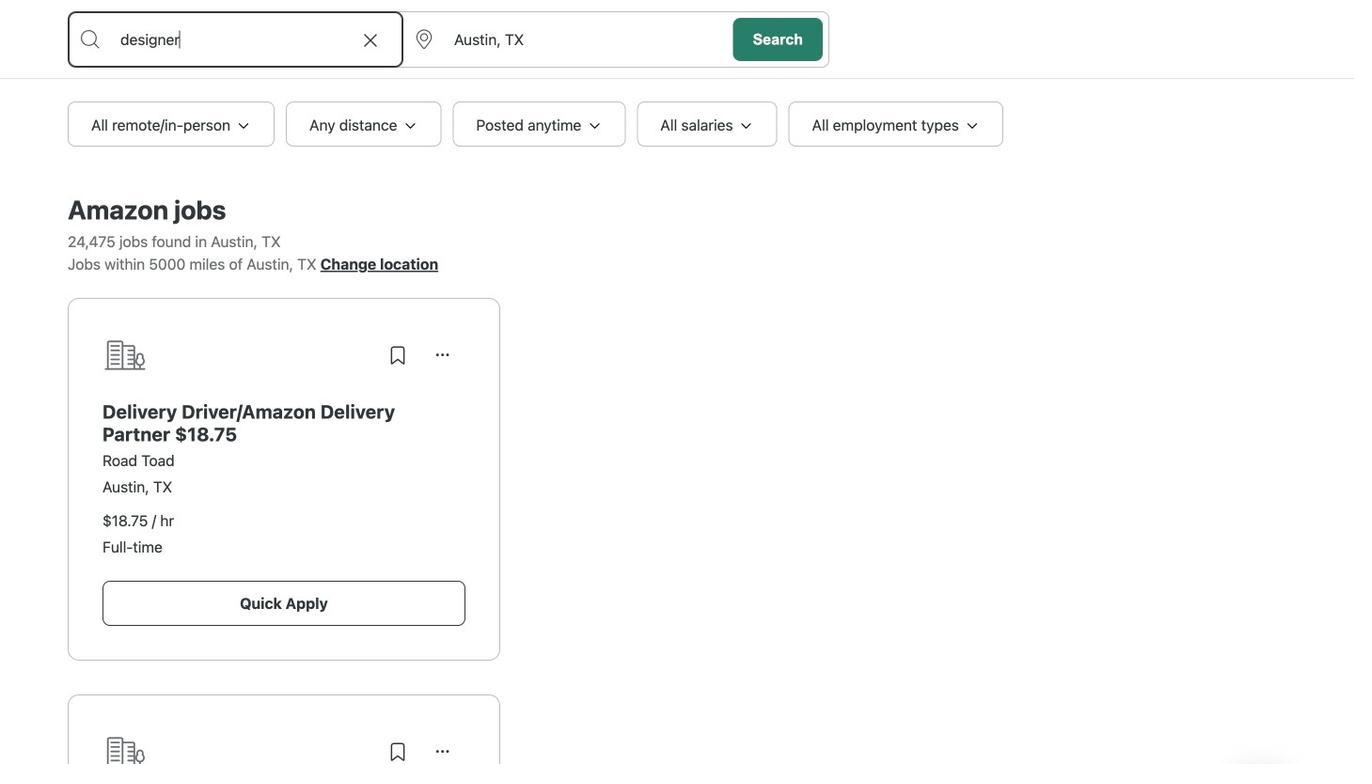 Task type: vqa. For each thing, say whether or not it's contained in the screenshot.
Delivery Driver/Amazon Delivery Partner $18.75 element
yes



Task type: describe. For each thing, give the bounding box(es) containing it.
delivery driver/amazon delivery partner $18.75 element
[[103, 401, 466, 446]]



Task type: locate. For each thing, give the bounding box(es) containing it.
save job for later image
[[387, 344, 409, 367]]

save job for later image
[[387, 741, 409, 764]]

Location search field
[[403, 12, 728, 67]]

Search job title or keyword search field
[[69, 12, 403, 67]]

None button
[[420, 333, 466, 378], [420, 730, 466, 765], [420, 333, 466, 378], [420, 730, 466, 765]]



